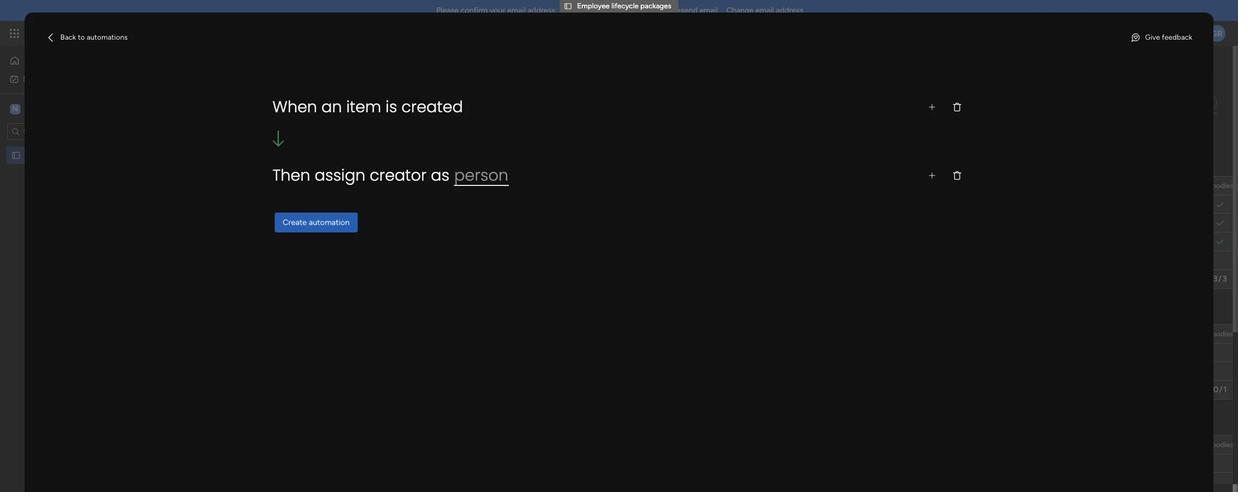 Task type: vqa. For each thing, say whether or not it's contained in the screenshot.
3's "/"
yes



Task type: locate. For each thing, give the bounding box(es) containing it.
2 email from the left
[[700, 6, 718, 15]]

give
[[1146, 33, 1161, 42]]

0 horizontal spatial employee
[[25, 151, 57, 160]]

packages
[[641, 2, 672, 10], [88, 151, 119, 160]]

1 horizontal spatial 3
[[1223, 275, 1227, 284]]

/
[[1219, 275, 1222, 284], [1220, 386, 1223, 395]]

0 vertical spatial goodies
[[1207, 181, 1234, 190]]

work inside my work button
[[35, 74, 51, 83]]

is left the
[[445, 181, 450, 190]]

2 3 from the left
[[1223, 275, 1227, 284]]

1 vertical spatial goodies field
[[1204, 329, 1237, 340]]

1 vertical spatial employee
[[25, 151, 57, 160]]

employee left dietary
[[916, 181, 949, 190]]

3
[[1214, 275, 1218, 284], [1223, 275, 1227, 284]]

is
[[386, 96, 397, 118], [445, 181, 450, 190]]

1 vertical spatial employee lifecycle packages
[[25, 151, 119, 160]]

event?
[[477, 181, 499, 190]]

1 email from the left
[[507, 6, 526, 15]]

what
[[426, 181, 444, 190]]

1 horizontal spatial employee
[[577, 2, 610, 10]]

1 goodies from the top
[[1207, 181, 1234, 190]]

0 horizontal spatial work
[[35, 74, 51, 83]]

2 horizontal spatial employee
[[916, 181, 949, 190]]

then
[[273, 165, 310, 187]]

2 vertical spatial goodies
[[1207, 441, 1234, 450]]

goodies
[[1207, 181, 1234, 190], [1207, 330, 1234, 339], [1207, 441, 1234, 450]]

back to automations button
[[42, 29, 132, 46]]

workspace selection element
[[10, 103, 88, 115]]

0 horizontal spatial is
[[386, 96, 397, 118]]

email right resend
[[700, 6, 718, 15]]

1 horizontal spatial email
[[700, 6, 718, 15]]

email right your
[[507, 6, 526, 15]]

n
[[12, 104, 18, 113]]

change
[[727, 6, 754, 15]]

give feedback link
[[1127, 29, 1197, 46]]

0 horizontal spatial lifecycle
[[59, 151, 86, 160]]

create automation
[[283, 218, 350, 228]]

column information image right owner field
[[406, 182, 414, 190]]

1 vertical spatial /
[[1220, 386, 1223, 395]]

0 horizontal spatial employee lifecycle packages
[[25, 151, 119, 160]]

3 goodies field from the top
[[1204, 440, 1237, 451]]

lifecycle
[[612, 2, 639, 10], [59, 151, 86, 160]]

back
[[60, 33, 76, 42]]

1 horizontal spatial is
[[445, 181, 450, 190]]

option
[[0, 146, 133, 148]]

3 goodies from the top
[[1207, 441, 1234, 450]]

0 horizontal spatial packages
[[88, 151, 119, 160]]

robinsongreg175@gmail.com
[[559, 6, 662, 15]]

2 column information image from the left
[[479, 182, 487, 190]]

email right the change
[[756, 6, 774, 15]]

employee lifecycle packages list box
[[0, 144, 133, 306]]

employee right address:
[[577, 2, 610, 10]]

1 vertical spatial packages
[[88, 151, 119, 160]]

life
[[465, 181, 475, 190]]

my work button
[[6, 70, 113, 87]]

1 horizontal spatial employee lifecycle packages
[[577, 2, 672, 10]]

email for change email address
[[756, 6, 774, 15]]

1 vertical spatial work
[[35, 74, 51, 83]]

Search in workspace field
[[22, 126, 87, 138]]

2 goodies from the top
[[1207, 330, 1234, 339]]

employee right "public board" icon
[[25, 151, 57, 160]]

3 email from the left
[[756, 6, 774, 15]]

Goodies field
[[1204, 180, 1237, 192], [1204, 329, 1237, 340], [1204, 440, 1237, 451]]

0 vertical spatial is
[[386, 96, 397, 118]]

your
[[490, 6, 506, 15]]

0 vertical spatial work
[[85, 27, 103, 39]]

1 horizontal spatial work
[[85, 27, 103, 39]]

employee
[[577, 2, 610, 10], [25, 151, 57, 160], [916, 181, 949, 190]]

employee dietary restriction
[[916, 181, 1009, 190]]

ai assistant button
[[221, 122, 281, 139]]

is right the item
[[386, 96, 397, 118]]

1 vertical spatial goodies
[[1207, 330, 1234, 339]]

when an item is created
[[273, 96, 463, 118]]

when
[[273, 96, 317, 118]]

new
[[24, 104, 42, 114]]

1 horizontal spatial packages
[[641, 2, 672, 10]]

owner
[[378, 181, 400, 190]]

to
[[78, 33, 85, 42]]

0 vertical spatial employee
[[577, 2, 610, 10]]

0 vertical spatial lifecycle
[[612, 2, 639, 10]]

2 vertical spatial goodies field
[[1204, 440, 1237, 451]]

1 horizontal spatial lifecycle
[[612, 2, 639, 10]]

monday
[[47, 27, 82, 39]]

column information image
[[406, 182, 414, 190], [479, 182, 487, 190]]

2 horizontal spatial email
[[756, 6, 774, 15]]

resend email
[[672, 6, 718, 15]]

management
[[106, 27, 163, 39]]

work
[[85, 27, 103, 39], [35, 74, 51, 83]]

employee lifecycle packages
[[577, 2, 672, 10], [25, 151, 119, 160]]

goodies for third goodies field from the top of the page
[[1207, 441, 1234, 450]]

1 vertical spatial is
[[445, 181, 450, 190]]

0 horizontal spatial email
[[507, 6, 526, 15]]

email
[[507, 6, 526, 15], [700, 6, 718, 15], [756, 6, 774, 15]]

0 horizontal spatial column information image
[[406, 182, 414, 190]]

assign
[[315, 165, 365, 187]]

column information image right 'life'
[[479, 182, 487, 190]]

2 vertical spatial employee
[[916, 181, 949, 190]]

1 vertical spatial lifecycle
[[59, 151, 86, 160]]

assistant
[[246, 126, 277, 134]]

2 goodies field from the top
[[1204, 329, 1237, 340]]

home button
[[6, 52, 113, 69]]

1 horizontal spatial column information image
[[479, 182, 487, 190]]

0 vertical spatial /
[[1219, 275, 1222, 284]]

0 horizontal spatial 3
[[1214, 275, 1218, 284]]

0 vertical spatial goodies field
[[1204, 180, 1237, 192]]

/ for 3
[[1219, 275, 1222, 284]]

creator
[[370, 165, 427, 187]]

resend email link
[[672, 6, 718, 15]]

person
[[455, 165, 509, 187]]

1 column information image from the left
[[406, 182, 414, 190]]

0 / 1
[[1214, 386, 1227, 395]]

/ for 0
[[1220, 386, 1223, 395]]

1 goodies field from the top
[[1204, 180, 1237, 192]]

address
[[776, 6, 804, 15]]

select product image
[[9, 28, 20, 39]]



Task type: describe. For each thing, give the bounding box(es) containing it.
workspace
[[44, 104, 86, 114]]

please
[[436, 6, 459, 15]]

is inside field
[[445, 181, 450, 190]]

employee inside field
[[916, 181, 949, 190]]

lifecycle inside employee lifecycle packages list box
[[59, 151, 86, 160]]

workspace image
[[10, 103, 20, 115]]

confirm
[[461, 6, 488, 15]]

as
[[431, 165, 450, 187]]

help image
[[1173, 28, 1183, 39]]

item
[[267, 181, 282, 190]]

then assign creator as person
[[273, 165, 509, 187]]

0
[[1214, 386, 1219, 395]]

search everything image
[[1150, 28, 1160, 39]]

create automation button
[[275, 213, 358, 233]]

automations
[[87, 33, 128, 42]]

work for my
[[35, 74, 51, 83]]

What is the life event? field
[[423, 180, 499, 192]]

1
[[1224, 386, 1227, 395]]

my work
[[23, 74, 51, 83]]

goodies for 2nd goodies field from the bottom of the page
[[1207, 330, 1234, 339]]

create
[[283, 218, 307, 228]]

Employee dietary restriction field
[[914, 180, 1009, 192]]

work for monday
[[85, 27, 103, 39]]

resend
[[672, 6, 698, 15]]

0 vertical spatial employee lifecycle packages
[[577, 2, 672, 10]]

employee inside list box
[[25, 151, 57, 160]]

the
[[452, 181, 463, 190]]

an
[[322, 96, 342, 118]]

add view image
[[273, 99, 277, 106]]

goodies for third goodies field from the bottom of the page
[[1207, 181, 1234, 190]]

restriction
[[975, 181, 1009, 190]]

change email address
[[727, 6, 804, 15]]

please confirm your email address: robinsongreg175@gmail.com
[[436, 6, 662, 15]]

home
[[24, 56, 44, 65]]

packages inside list box
[[88, 151, 119, 160]]

created
[[402, 96, 463, 118]]

dietary
[[950, 181, 973, 190]]

employee lifecycle packages inside employee lifecycle packages list box
[[25, 151, 119, 160]]

column information image for owner
[[406, 182, 414, 190]]

change email address link
[[727, 6, 804, 15]]

apps image
[[1124, 28, 1134, 39]]

public board image
[[11, 150, 21, 160]]

0 vertical spatial packages
[[641, 2, 672, 10]]

3 / 3
[[1214, 275, 1227, 284]]

feedback
[[1162, 33, 1193, 42]]

address:
[[528, 6, 557, 15]]

ai
[[238, 126, 245, 134]]

greg robinson image
[[1209, 25, 1226, 42]]

item
[[346, 96, 381, 118]]

collapse board header image
[[1207, 98, 1215, 107]]

give feedback
[[1146, 33, 1193, 42]]

automation
[[309, 218, 350, 228]]

email for resend email
[[700, 6, 718, 15]]

back to automations
[[60, 33, 128, 42]]

new workspace
[[24, 104, 86, 114]]

1 3 from the left
[[1214, 275, 1218, 284]]

monday work management
[[47, 27, 163, 39]]

Owner field
[[376, 180, 403, 192]]

column information image for what is the life event?
[[479, 182, 487, 190]]

ai assistant
[[238, 126, 277, 134]]

what is the life event?
[[426, 181, 499, 190]]

give feedback button
[[1127, 29, 1197, 46]]

my
[[23, 74, 33, 83]]



